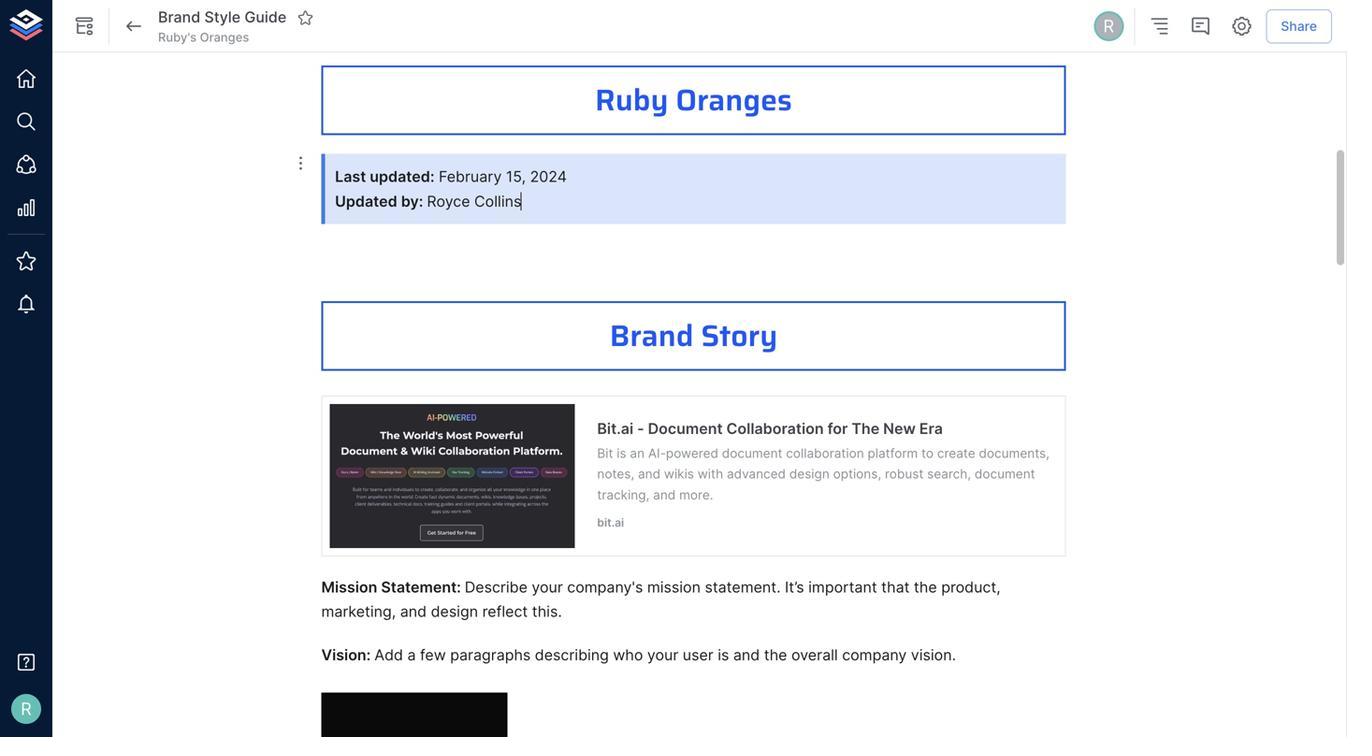 Task type: describe. For each thing, give the bounding box(es) containing it.
and right user
[[733, 646, 760, 664]]

brand story
[[610, 312, 778, 359]]

last
[[335, 168, 366, 186]]

0 vertical spatial r button
[[1091, 8, 1127, 44]]

0 horizontal spatial document
[[722, 446, 783, 461]]

collins
[[474, 192, 521, 211]]

last updated: february 15, 2024 updated by: royce collins
[[335, 168, 567, 211]]

bit.ai
[[597, 419, 634, 438]]

describing
[[535, 646, 609, 664]]

powered
[[666, 446, 718, 461]]

royce
[[427, 192, 470, 211]]

ai-
[[648, 446, 666, 461]]

mission
[[321, 578, 377, 596]]

0 horizontal spatial the
[[764, 646, 787, 664]]

era
[[919, 419, 943, 438]]

product,
[[941, 578, 1001, 596]]

add
[[374, 646, 403, 664]]

company
[[842, 646, 907, 664]]

overall
[[791, 646, 838, 664]]

mission
[[647, 578, 701, 596]]

ruby's oranges
[[158, 30, 249, 44]]

that
[[881, 578, 910, 596]]

is for bit
[[617, 446, 626, 461]]

reflect
[[482, 603, 528, 621]]

vision:
[[321, 646, 371, 664]]

marketing,
[[321, 603, 396, 621]]

brand for brand story
[[610, 312, 694, 359]]

collaboration
[[726, 419, 824, 438]]

comments image
[[1189, 15, 1212, 37]]

your inside describe your company's mission statement. it's important that the product, marketing, and design reflect this.
[[532, 578, 563, 596]]

it's
[[785, 578, 804, 596]]

go back image
[[123, 15, 145, 37]]

documents,
[[979, 446, 1050, 461]]

notes,
[[597, 467, 634, 482]]

ruby's oranges link
[[158, 29, 249, 46]]

brand style guide
[[158, 8, 287, 26]]

brand for brand style guide
[[158, 8, 200, 26]]

paragraphs
[[450, 646, 531, 664]]

design inside the bit.ai - document collaboration for the new era bit is an ai-powered document collaboration platform to create documents, notes, and wikis with advanced design options, robust search, document tracking, and more.
[[789, 467, 830, 482]]

updated
[[335, 192, 397, 211]]

share
[[1281, 18, 1317, 34]]

tracking,
[[597, 487, 650, 503]]

the
[[852, 419, 880, 438]]

style
[[204, 8, 241, 26]]

oranges for ruby oranges
[[676, 76, 792, 124]]

statement:
[[381, 578, 461, 596]]

share button
[[1266, 9, 1332, 43]]

more.
[[679, 487, 713, 503]]

ruby
[[595, 76, 668, 124]]

and inside describe your company's mission statement. it's important that the product, marketing, and design reflect this.
[[400, 603, 427, 621]]

updated:
[[370, 168, 435, 186]]

story
[[701, 312, 778, 359]]

ruby's
[[158, 30, 197, 44]]



Task type: locate. For each thing, give the bounding box(es) containing it.
0 horizontal spatial r button
[[6, 689, 47, 730]]

brand left the story at the right top of page
[[610, 312, 694, 359]]

1 horizontal spatial is
[[718, 646, 729, 664]]

and down wikis
[[653, 487, 676, 503]]

the
[[914, 578, 937, 596], [764, 646, 787, 664]]

oranges for ruby's oranges
[[200, 30, 249, 44]]

and
[[638, 467, 661, 482], [653, 487, 676, 503], [400, 603, 427, 621], [733, 646, 760, 664]]

is inside the bit.ai - document collaboration for the new era bit is an ai-powered document collaboration platform to create documents, notes, and wikis with advanced design options, robust search, document tracking, and more.
[[617, 446, 626, 461]]

describe
[[465, 578, 528, 596]]

a
[[407, 646, 416, 664]]

few
[[420, 646, 446, 664]]

an
[[630, 446, 645, 461]]

options,
[[833, 467, 881, 482]]

0 vertical spatial r
[[1103, 16, 1114, 36]]

table of contents image
[[1148, 15, 1171, 37]]

1 horizontal spatial the
[[914, 578, 937, 596]]

and down ai-
[[638, 467, 661, 482]]

0 vertical spatial document
[[722, 446, 783, 461]]

0 vertical spatial design
[[789, 467, 830, 482]]

favorite image
[[297, 9, 314, 26]]

your right who
[[647, 646, 679, 664]]

1 vertical spatial r
[[21, 699, 32, 719]]

user
[[683, 646, 714, 664]]

1 vertical spatial document
[[975, 467, 1035, 482]]

1 vertical spatial is
[[718, 646, 729, 664]]

is right user
[[718, 646, 729, 664]]

0 vertical spatial the
[[914, 578, 937, 596]]

show wiki image
[[73, 15, 95, 37]]

design down 'statement:'
[[431, 603, 478, 621]]

design down collaboration
[[789, 467, 830, 482]]

and down 'statement:'
[[400, 603, 427, 621]]

0 vertical spatial your
[[532, 578, 563, 596]]

is
[[617, 446, 626, 461], [718, 646, 729, 664]]

design
[[789, 467, 830, 482], [431, 603, 478, 621]]

1 horizontal spatial oranges
[[676, 76, 792, 124]]

your up the this.
[[532, 578, 563, 596]]

new
[[883, 419, 916, 438]]

document up advanced
[[722, 446, 783, 461]]

r button
[[1091, 8, 1127, 44], [6, 689, 47, 730]]

ruby oranges
[[595, 76, 792, 124]]

1 horizontal spatial design
[[789, 467, 830, 482]]

your
[[532, 578, 563, 596], [647, 646, 679, 664]]

vision: add a few paragraphs describing who your user is and the overall company vision.
[[321, 646, 956, 664]]

r for r button to the top
[[1103, 16, 1114, 36]]

1 vertical spatial r button
[[6, 689, 47, 730]]

2024
[[530, 168, 567, 186]]

robust
[[885, 467, 924, 482]]

0 horizontal spatial brand
[[158, 8, 200, 26]]

for
[[828, 419, 848, 438]]

advanced
[[727, 467, 786, 482]]

the right that
[[914, 578, 937, 596]]

important
[[808, 578, 877, 596]]

bit.ai - document collaboration for the new era bit is an ai-powered document collaboration platform to create documents, notes, and wikis with advanced design options, robust search, document tracking, and more.
[[597, 419, 1050, 503]]

r for the leftmost r button
[[21, 699, 32, 719]]

february
[[439, 168, 502, 186]]

search,
[[927, 467, 971, 482]]

guide
[[245, 8, 287, 26]]

company's
[[567, 578, 643, 596]]

platform
[[868, 446, 918, 461]]

bit.ai
[[597, 516, 624, 529]]

1 horizontal spatial your
[[647, 646, 679, 664]]

design inside describe your company's mission statement. it's important that the product, marketing, and design reflect this.
[[431, 603, 478, 621]]

15,
[[506, 168, 526, 186]]

describe your company's mission statement. it's important that the product, marketing, and design reflect this.
[[321, 578, 1005, 621]]

wikis
[[664, 467, 694, 482]]

1 horizontal spatial document
[[975, 467, 1035, 482]]

0 horizontal spatial r
[[21, 699, 32, 719]]

who
[[613, 646, 643, 664]]

this.
[[532, 603, 562, 621]]

1 horizontal spatial r button
[[1091, 8, 1127, 44]]

vision.
[[911, 646, 956, 664]]

document down documents,
[[975, 467, 1035, 482]]

oranges
[[200, 30, 249, 44], [676, 76, 792, 124]]

statement.
[[705, 578, 781, 596]]

by:
[[401, 192, 423, 211]]

-
[[637, 419, 644, 438]]

mission statement:
[[321, 578, 465, 596]]

1 horizontal spatial r
[[1103, 16, 1114, 36]]

1 vertical spatial brand
[[610, 312, 694, 359]]

bit
[[597, 446, 613, 461]]

document
[[648, 419, 723, 438]]

to
[[922, 446, 934, 461]]

create
[[937, 446, 975, 461]]

brand
[[158, 8, 200, 26], [610, 312, 694, 359]]

1 horizontal spatial brand
[[610, 312, 694, 359]]

document
[[722, 446, 783, 461], [975, 467, 1035, 482]]

0 horizontal spatial your
[[532, 578, 563, 596]]

1 vertical spatial the
[[764, 646, 787, 664]]

0 horizontal spatial oranges
[[200, 30, 249, 44]]

0 horizontal spatial is
[[617, 446, 626, 461]]

1 vertical spatial your
[[647, 646, 679, 664]]

0 vertical spatial is
[[617, 446, 626, 461]]

0 vertical spatial brand
[[158, 8, 200, 26]]

0 vertical spatial oranges
[[200, 30, 249, 44]]

with
[[698, 467, 723, 482]]

is for user
[[718, 646, 729, 664]]

1 vertical spatial design
[[431, 603, 478, 621]]

the left overall on the bottom of page
[[764, 646, 787, 664]]

0 horizontal spatial design
[[431, 603, 478, 621]]

1 vertical spatial oranges
[[676, 76, 792, 124]]

settings image
[[1230, 15, 1253, 37]]

collaboration
[[786, 446, 864, 461]]

the inside describe your company's mission statement. it's important that the product, marketing, and design reflect this.
[[914, 578, 937, 596]]

r
[[1103, 16, 1114, 36], [21, 699, 32, 719]]

brand up the "ruby's"
[[158, 8, 200, 26]]

is left an
[[617, 446, 626, 461]]



Task type: vqa. For each thing, say whether or not it's contained in the screenshot.
left the document
yes



